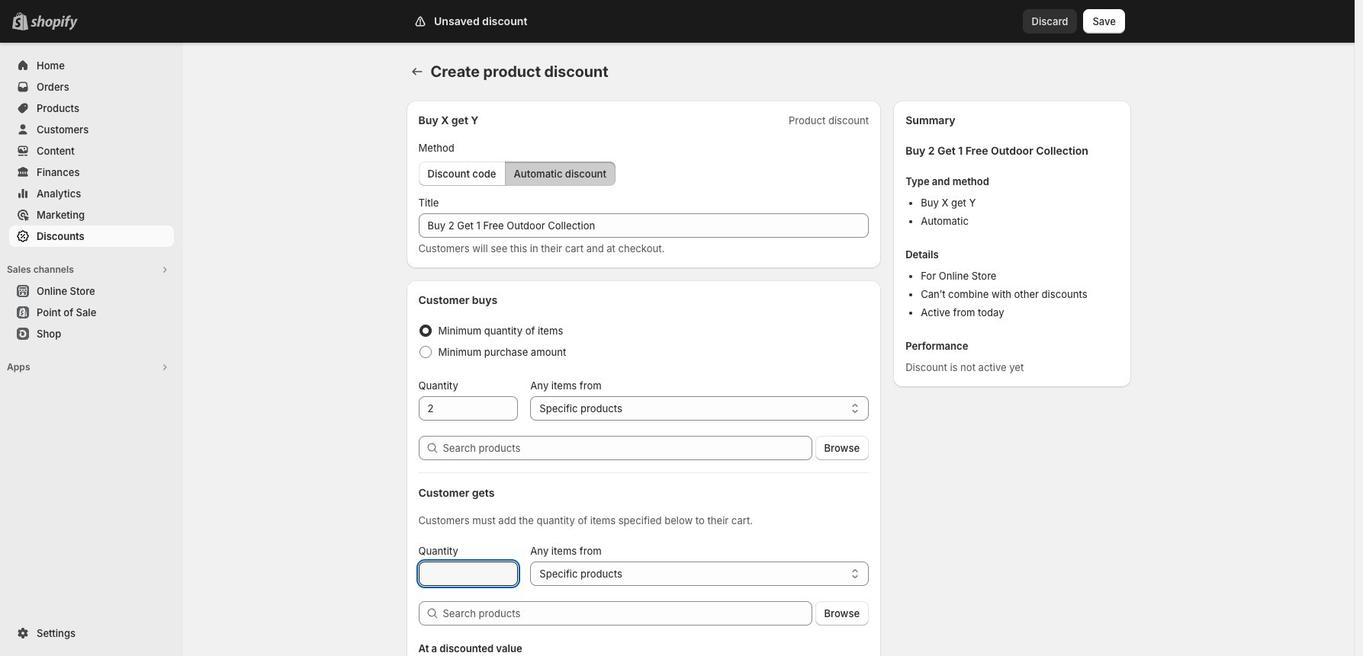 Task type: describe. For each thing, give the bounding box(es) containing it.
Search products text field
[[443, 436, 812, 461]]

shopify image
[[31, 15, 78, 31]]



Task type: locate. For each thing, give the bounding box(es) containing it.
Search products text field
[[443, 602, 812, 626]]

None text field
[[418, 214, 869, 238], [418, 397, 518, 421], [418, 562, 518, 587], [418, 214, 869, 238], [418, 397, 518, 421], [418, 562, 518, 587]]



Task type: vqa. For each thing, say whether or not it's contained in the screenshot.
Search products text field
yes



